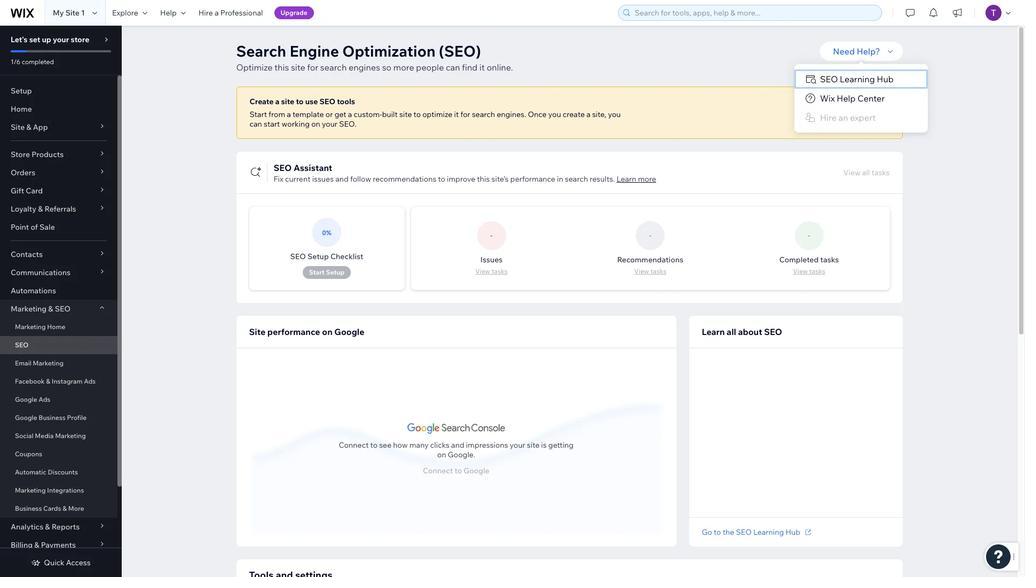 Task type: locate. For each thing, give the bounding box(es) containing it.
1 vertical spatial your
[[322, 119, 338, 129]]

search down engine at the left top of the page
[[321, 62, 347, 73]]

tasks
[[821, 255, 840, 264]]

it inside the "search engine optimization (seo) optimize this site for search engines so more people can find it online."
[[480, 62, 485, 73]]

1 vertical spatial site
[[11, 122, 25, 132]]

more inside seo assistant fix current issues and follow recommendations to improve this site's performance in search results. learn more
[[639, 174, 657, 184]]

help right wix
[[837, 93, 856, 104]]

access
[[66, 558, 91, 567]]

seo inside popup button
[[55, 304, 71, 314]]

help right explore
[[160, 8, 177, 18]]

0 vertical spatial setup
[[11, 86, 32, 96]]

automations link
[[0, 282, 118, 300]]

2 vertical spatial search
[[565, 174, 589, 184]]

1 vertical spatial learn
[[702, 326, 725, 337]]

hire an expert button
[[795, 108, 929, 127]]

loyalty
[[11, 204, 36, 214]]

learn inside learn all about seo heading
[[702, 326, 725, 337]]

and left 'follow'
[[336, 174, 349, 184]]

to left see
[[371, 440, 378, 450]]

hire inside button
[[821, 112, 837, 123]]

start inside create a site to use seo tools start from a template or get a custom-built site to optimize it for search engines. once you create a site, you can start working on your seo.
[[250, 110, 267, 119]]

learn all about seo
[[702, 326, 783, 337]]

google.
[[448, 450, 476, 459]]

this
[[275, 62, 289, 73], [477, 174, 490, 184]]

business up social media marketing
[[39, 414, 66, 422]]

seo up or at top left
[[320, 97, 336, 106]]

this down "search" at the left of page
[[275, 62, 289, 73]]

google inside "heading"
[[335, 326, 365, 337]]

0 horizontal spatial can
[[250, 119, 262, 129]]

upgrade button
[[274, 6, 314, 19]]

your inside connect to see how many clicks and impressions your site is getting on google.
[[510, 440, 526, 450]]

learning up wix help center button
[[841, 74, 876, 84]]

learn right results.
[[617, 174, 637, 184]]

& for seo
[[48, 304, 53, 314]]

0 vertical spatial performance
[[511, 174, 556, 184]]

1 horizontal spatial it
[[480, 62, 485, 73]]

more right so
[[394, 62, 415, 73]]

more right results.
[[639, 174, 657, 184]]

1 vertical spatial business
[[15, 504, 42, 512]]

more inside the "search engine optimization (seo) optimize this site for search engines so more people can find it online."
[[394, 62, 415, 73]]

site left is
[[527, 440, 540, 450]]

tools
[[337, 97, 355, 106]]

marketing home
[[15, 323, 65, 331]]

from
[[269, 110, 285, 119]]

1 horizontal spatial help
[[837, 93, 856, 104]]

online.
[[487, 62, 513, 73]]

connect to see how many clicks and impressions your site is getting on google.
[[339, 440, 574, 459]]

marketing
[[11, 304, 47, 314], [15, 323, 46, 331], [33, 359, 64, 367], [55, 432, 86, 440], [15, 486, 46, 494]]

1 vertical spatial for
[[461, 110, 471, 119]]

1 horizontal spatial more
[[639, 174, 657, 184]]

your inside create a site to use seo tools start from a template or get a custom-built site to optimize it for search engines. once you create a site, you can start working on your seo.
[[322, 119, 338, 129]]

up
[[42, 35, 51, 44]]

0 horizontal spatial and
[[336, 174, 349, 184]]

performance inside "heading"
[[268, 326, 320, 337]]

- for recommendations
[[650, 232, 652, 240]]

1 vertical spatial on
[[322, 326, 333, 337]]

2 you from the left
[[609, 110, 621, 119]]

0 horizontal spatial home
[[11, 104, 32, 114]]

site performance on google heading
[[249, 325, 365, 338]]

& inside dropdown button
[[26, 122, 31, 132]]

store
[[11, 150, 30, 159]]

0 vertical spatial business
[[39, 414, 66, 422]]

seo setup checklist
[[290, 252, 364, 261]]

0 horizontal spatial this
[[275, 62, 289, 73]]

site
[[66, 8, 80, 18], [11, 122, 25, 132], [249, 326, 266, 337]]

0 horizontal spatial for
[[307, 62, 319, 73]]

0 horizontal spatial on
[[312, 119, 321, 129]]

1 horizontal spatial you
[[609, 110, 621, 119]]

business up analytics
[[15, 504, 42, 512]]

- up issues
[[491, 232, 493, 240]]

& left reports
[[45, 522, 50, 532]]

1 vertical spatial hub
[[786, 527, 801, 537]]

issues
[[481, 255, 503, 264]]

your right up
[[53, 35, 69, 44]]

this left site's
[[477, 174, 490, 184]]

0 vertical spatial on
[[312, 119, 321, 129]]

learn left all at right
[[702, 326, 725, 337]]

social media marketing link
[[0, 427, 118, 445]]

so
[[382, 62, 392, 73]]

seo down automations link
[[55, 304, 71, 314]]

search right in
[[565, 174, 589, 184]]

this inside seo assistant fix current issues and follow recommendations to improve this site's performance in search results. learn more
[[477, 174, 490, 184]]

go to the seo learning hub link
[[702, 527, 814, 537]]

learn
[[617, 174, 637, 184], [702, 326, 725, 337]]

3 - from the left
[[809, 232, 811, 240]]

& down automations link
[[48, 304, 53, 314]]

you right once on the right top of page
[[549, 110, 562, 119]]

0 horizontal spatial performance
[[268, 326, 320, 337]]

email marketing link
[[0, 354, 118, 372]]

1 horizontal spatial performance
[[511, 174, 556, 184]]

this inside the "search engine optimization (seo) optimize this site for search engines so more people can find it online."
[[275, 62, 289, 73]]

seo up fix
[[274, 162, 292, 173]]

getting
[[549, 440, 574, 450]]

0 vertical spatial help
[[160, 8, 177, 18]]

1 horizontal spatial and
[[452, 440, 465, 450]]

1 vertical spatial it
[[454, 110, 459, 119]]

marketing for home
[[15, 323, 46, 331]]

engine
[[290, 42, 339, 60]]

2 horizontal spatial your
[[510, 440, 526, 450]]

a
[[215, 8, 219, 18], [275, 97, 280, 106], [287, 110, 291, 119], [348, 110, 352, 119], [587, 110, 591, 119]]

marketing down automations
[[11, 304, 47, 314]]

learning right the
[[754, 527, 785, 537]]

0 vertical spatial site
[[66, 8, 80, 18]]

setup down 0%
[[308, 252, 329, 261]]

0 vertical spatial home
[[11, 104, 32, 114]]

site
[[291, 62, 305, 73], [281, 97, 295, 106], [400, 110, 412, 119], [527, 440, 540, 450]]

for right optimize
[[461, 110, 471, 119]]

(seo)
[[439, 42, 481, 60]]

1 horizontal spatial learning
[[841, 74, 876, 84]]

1 horizontal spatial on
[[322, 326, 333, 337]]

to inside connect to see how many clicks and impressions your site is getting on google.
[[371, 440, 378, 450]]

0 horizontal spatial it
[[454, 110, 459, 119]]

& left more
[[63, 504, 67, 512]]

search inside the "search engine optimization (seo) optimize this site for search engines so more people can find it online."
[[321, 62, 347, 73]]

Search for tools, apps, help & more... field
[[632, 5, 879, 20]]

learning inside button
[[841, 74, 876, 84]]

0 horizontal spatial more
[[394, 62, 415, 73]]

let's set up your store
[[11, 35, 89, 44]]

billing
[[11, 540, 33, 550]]

1 horizontal spatial search
[[472, 110, 495, 119]]

marketing down marketing & seo
[[15, 323, 46, 331]]

&
[[26, 122, 31, 132], [38, 204, 43, 214], [48, 304, 53, 314], [46, 377, 50, 385], [63, 504, 67, 512], [45, 522, 50, 532], [34, 540, 39, 550]]

you
[[549, 110, 562, 119], [609, 110, 621, 119]]

can
[[446, 62, 460, 73], [250, 119, 262, 129]]

seo inside create a site to use seo tools start from a template or get a custom-built site to optimize it for search engines. once you create a site, you can start working on your seo.
[[320, 97, 336, 106]]

your left seo.
[[322, 119, 338, 129]]

0 horizontal spatial learning
[[754, 527, 785, 537]]

to inside seo assistant fix current issues and follow recommendations to improve this site's performance in search results. learn more
[[438, 174, 446, 184]]

billing & payments button
[[0, 536, 118, 554]]

1 horizontal spatial start
[[845, 108, 863, 118]]

2 horizontal spatial site
[[249, 326, 266, 337]]

hub
[[878, 74, 894, 84], [786, 527, 801, 537]]

1 vertical spatial help
[[837, 93, 856, 104]]

2 horizontal spatial on
[[438, 450, 447, 459]]

& inside dropdown button
[[45, 522, 50, 532]]

it inside create a site to use seo tools start from a template or get a custom-built site to optimize it for search engines. once you create a site, you can start working on your seo.
[[454, 110, 459, 119]]

ads right instagram
[[84, 377, 96, 385]]

site for site performance on google
[[249, 326, 266, 337]]

to
[[296, 97, 304, 106], [414, 110, 421, 119], [438, 174, 446, 184], [371, 440, 378, 450], [714, 527, 722, 537]]

menu
[[795, 69, 929, 127]]

the
[[723, 527, 735, 537]]

0 vertical spatial learning
[[841, 74, 876, 84]]

1 vertical spatial this
[[477, 174, 490, 184]]

seo right the
[[737, 527, 752, 537]]

0 horizontal spatial setup
[[11, 86, 32, 96]]

& right billing
[[34, 540, 39, 550]]

2 vertical spatial your
[[510, 440, 526, 450]]

point
[[11, 222, 29, 232]]

0 vertical spatial learn
[[617, 174, 637, 184]]

0 horizontal spatial search
[[321, 62, 347, 73]]

hire a professional link
[[192, 0, 270, 26]]

built
[[382, 110, 398, 119]]

let's
[[11, 35, 28, 44]]

hub inside seo learning hub button
[[878, 74, 894, 84]]

2 - from the left
[[650, 232, 652, 240]]

1 - from the left
[[491, 232, 493, 240]]

& left app
[[26, 122, 31, 132]]

google for google ads
[[15, 395, 37, 403]]

2 horizontal spatial -
[[809, 232, 811, 240]]

quick
[[44, 558, 64, 567]]

0 vertical spatial hire
[[199, 8, 213, 18]]

google
[[335, 326, 365, 337], [15, 395, 37, 403], [15, 414, 37, 422]]

a left professional
[[215, 8, 219, 18]]

1/6
[[11, 58, 20, 66]]

search inside seo assistant fix current issues and follow recommendations to improve this site's performance in search results. learn more
[[565, 174, 589, 184]]

need
[[834, 46, 856, 57]]

and inside connect to see how many clicks and impressions your site is getting on google.
[[452, 440, 465, 450]]

communications
[[11, 268, 71, 277]]

automatic
[[15, 468, 46, 476]]

-
[[491, 232, 493, 240], [650, 232, 652, 240], [809, 232, 811, 240]]

to left improve in the top of the page
[[438, 174, 446, 184]]

0 vertical spatial this
[[275, 62, 289, 73]]

1 vertical spatial home
[[47, 323, 65, 331]]

performance
[[511, 174, 556, 184], [268, 326, 320, 337]]

1 vertical spatial learning
[[754, 527, 785, 537]]

on inside "heading"
[[322, 326, 333, 337]]

0 horizontal spatial start
[[250, 110, 267, 119]]

0 horizontal spatial -
[[491, 232, 493, 240]]

can left find
[[446, 62, 460, 73]]

to left optimize
[[414, 110, 421, 119]]

2 vertical spatial on
[[438, 450, 447, 459]]

ads up google business profile
[[39, 395, 50, 403]]

google ads link
[[0, 391, 118, 409]]

1 vertical spatial google
[[15, 395, 37, 403]]

1 horizontal spatial can
[[446, 62, 460, 73]]

help inside button
[[837, 93, 856, 104]]

1 horizontal spatial this
[[477, 174, 490, 184]]

0 vertical spatial search
[[321, 62, 347, 73]]

automatic discounts link
[[0, 463, 118, 481]]

1 horizontal spatial -
[[650, 232, 652, 240]]

1 horizontal spatial your
[[322, 119, 338, 129]]

0 horizontal spatial hire
[[199, 8, 213, 18]]

& right loyalty
[[38, 204, 43, 214]]

of
[[31, 222, 38, 232]]

- up the completed tasks
[[809, 232, 811, 240]]

1 vertical spatial performance
[[268, 326, 320, 337]]

marketing inside popup button
[[11, 304, 47, 314]]

you right site,
[[609, 110, 621, 119]]

or
[[326, 110, 333, 119]]

marketing down automatic
[[15, 486, 46, 494]]

site down engine at the left top of the page
[[291, 62, 305, 73]]

1 horizontal spatial setup
[[308, 252, 329, 261]]

seo up wix
[[821, 74, 839, 84]]

setup inside sidebar element
[[11, 86, 32, 96]]

expert
[[851, 112, 876, 123]]

billing & payments
[[11, 540, 76, 550]]

1 horizontal spatial for
[[461, 110, 471, 119]]

1 vertical spatial can
[[250, 119, 262, 129]]

communications button
[[0, 263, 118, 282]]

my site 1
[[53, 8, 85, 18]]

1 vertical spatial ads
[[39, 395, 50, 403]]

1 horizontal spatial hub
[[878, 74, 894, 84]]

seo right "about" at right bottom
[[765, 326, 783, 337]]

1 vertical spatial hire
[[821, 112, 837, 123]]

point of sale
[[11, 222, 55, 232]]

0 vertical spatial ads
[[84, 377, 96, 385]]

1 vertical spatial search
[[472, 110, 495, 119]]

a left site,
[[587, 110, 591, 119]]

improve
[[447, 174, 476, 184]]

0 horizontal spatial your
[[53, 35, 69, 44]]

0 vertical spatial and
[[336, 174, 349, 184]]

- for completed tasks
[[809, 232, 811, 240]]

0 horizontal spatial you
[[549, 110, 562, 119]]

for down engine at the left top of the page
[[307, 62, 319, 73]]

it
[[480, 62, 485, 73], [454, 110, 459, 119]]

seo.
[[339, 119, 357, 129]]

2 horizontal spatial search
[[565, 174, 589, 184]]

0 horizontal spatial help
[[160, 8, 177, 18]]

hire for hire a professional
[[199, 8, 213, 18]]

0 vertical spatial google
[[335, 326, 365, 337]]

1 horizontal spatial hire
[[821, 112, 837, 123]]

2 vertical spatial site
[[249, 326, 266, 337]]

google ads
[[15, 395, 50, 403]]

your left is
[[510, 440, 526, 450]]

help
[[160, 8, 177, 18], [837, 93, 856, 104]]

seo up email
[[15, 341, 28, 349]]

and
[[336, 174, 349, 184], [452, 440, 465, 450]]

0 vertical spatial hub
[[878, 74, 894, 84]]

0 vertical spatial for
[[307, 62, 319, 73]]

1 horizontal spatial learn
[[702, 326, 725, 337]]

seo left checklist
[[290, 252, 306, 261]]

0 horizontal spatial site
[[11, 122, 25, 132]]

fix
[[274, 174, 284, 184]]

and inside seo assistant fix current issues and follow recommendations to improve this site's performance in search results. learn more
[[336, 174, 349, 184]]

0 vertical spatial more
[[394, 62, 415, 73]]

1 vertical spatial and
[[452, 440, 465, 450]]

home up site & app
[[11, 104, 32, 114]]

go to the seo learning hub
[[702, 527, 801, 537]]

2 vertical spatial google
[[15, 414, 37, 422]]

site inside the "search engine optimization (seo) optimize this site for search engines so more people can find it online."
[[291, 62, 305, 73]]

sidebar element
[[0, 26, 122, 577]]

and right clicks
[[452, 440, 465, 450]]

0 vertical spatial your
[[53, 35, 69, 44]]

& right facebook
[[46, 377, 50, 385]]

0 vertical spatial it
[[480, 62, 485, 73]]

optimize
[[423, 110, 453, 119]]

can left start
[[250, 119, 262, 129]]

0 horizontal spatial learn
[[617, 174, 637, 184]]

follow
[[351, 174, 371, 184]]

hire left an
[[821, 112, 837, 123]]

setup down 1/6 in the top of the page
[[11, 86, 32, 96]]

site inside dropdown button
[[11, 122, 25, 132]]

search left engines.
[[472, 110, 495, 119]]

home down marketing & seo popup button
[[47, 323, 65, 331]]

it right optimize
[[454, 110, 459, 119]]

site inside "heading"
[[249, 326, 266, 337]]

it right find
[[480, 62, 485, 73]]

- up recommendations
[[650, 232, 652, 240]]

hire right help button
[[199, 8, 213, 18]]

marketing for &
[[11, 304, 47, 314]]

1 vertical spatial more
[[639, 174, 657, 184]]

0 vertical spatial can
[[446, 62, 460, 73]]



Task type: describe. For each thing, give the bounding box(es) containing it.
seo learning hub
[[821, 74, 894, 84]]

social media marketing
[[15, 432, 86, 440]]

on inside connect to see how many clicks and impressions your site is getting on google.
[[438, 450, 447, 459]]

gift card
[[11, 186, 43, 196]]

learn inside seo assistant fix current issues and follow recommendations to improve this site's performance in search results. learn more
[[617, 174, 637, 184]]

help inside button
[[160, 8, 177, 18]]

marketing & seo
[[11, 304, 71, 314]]

can inside create a site to use seo tools start from a template or get a custom-built site to optimize it for search engines. once you create a site, you can start working on your seo.
[[250, 119, 262, 129]]

many
[[410, 440, 429, 450]]

search inside create a site to use seo tools start from a template or get a custom-built site to optimize it for search engines. once you create a site, you can start working on your seo.
[[472, 110, 495, 119]]

need help? button
[[821, 42, 903, 61]]

seo learning hub button
[[795, 69, 929, 89]]

1 horizontal spatial home
[[47, 323, 65, 331]]

to left use
[[296, 97, 304, 106]]

for inside the "search engine optimization (seo) optimize this site for search engines so more people can find it online."
[[307, 62, 319, 73]]

use
[[305, 97, 318, 106]]

& for payments
[[34, 540, 39, 550]]

upgrade
[[281, 9, 308, 17]]

a up from
[[275, 97, 280, 106]]

clicks
[[431, 440, 450, 450]]

gift
[[11, 186, 24, 196]]

analytics
[[11, 522, 43, 532]]

coupons
[[15, 450, 42, 458]]

recommendations
[[618, 255, 684, 264]]

contacts
[[11, 250, 43, 259]]

an
[[839, 112, 849, 123]]

marketing up facebook & instagram ads
[[33, 359, 64, 367]]

automatic discounts
[[15, 468, 78, 476]]

hire for hire an expert
[[821, 112, 837, 123]]

site & app
[[11, 122, 48, 132]]

business cards & more link
[[0, 500, 118, 518]]

loyalty & referrals button
[[0, 200, 118, 218]]

wix help center
[[821, 93, 886, 104]]

hire an expert
[[821, 112, 876, 123]]

seo inside heading
[[765, 326, 783, 337]]

marketing & seo button
[[0, 300, 118, 318]]

site right the built
[[400, 110, 412, 119]]

facebook
[[15, 377, 45, 385]]

business cards & more
[[15, 504, 84, 512]]

0 horizontal spatial hub
[[786, 527, 801, 537]]

start inside button
[[845, 108, 863, 118]]

seo inside seo assistant fix current issues and follow recommendations to improve this site's performance in search results. learn more
[[274, 162, 292, 173]]

wix help center button
[[795, 89, 929, 108]]

help button
[[154, 0, 192, 26]]

facebook & instagram ads
[[15, 377, 96, 385]]

quick access
[[44, 558, 91, 567]]

set
[[29, 35, 40, 44]]

is
[[542, 440, 547, 450]]

1
[[81, 8, 85, 18]]

marketing down profile
[[55, 432, 86, 440]]

now
[[864, 108, 880, 118]]

impressions
[[466, 440, 508, 450]]

seo inside button
[[821, 74, 839, 84]]

site for site & app
[[11, 122, 25, 132]]

1 vertical spatial setup
[[308, 252, 329, 261]]

performance inside seo assistant fix current issues and follow recommendations to improve this site's performance in search results. learn more
[[511, 174, 556, 184]]

coupons link
[[0, 445, 118, 463]]

google for google business profile
[[15, 414, 37, 422]]

learn all about seo heading
[[702, 325, 783, 338]]

& for app
[[26, 122, 31, 132]]

0%
[[322, 228, 332, 236]]

site up from
[[281, 97, 295, 106]]

start now button
[[835, 105, 890, 121]]

search
[[236, 42, 286, 60]]

about
[[739, 326, 763, 337]]

1 horizontal spatial site
[[66, 8, 80, 18]]

completed
[[780, 255, 819, 264]]

discounts
[[48, 468, 78, 476]]

marketing for integrations
[[15, 486, 46, 494]]

to right go
[[714, 527, 722, 537]]

site's
[[492, 174, 509, 184]]

1 horizontal spatial ads
[[84, 377, 96, 385]]

template
[[293, 110, 324, 119]]

how
[[393, 440, 408, 450]]

your inside sidebar element
[[53, 35, 69, 44]]

site & app button
[[0, 118, 118, 136]]

recommendations
[[373, 174, 437, 184]]

site performance on google
[[249, 326, 365, 337]]

gift card button
[[0, 182, 118, 200]]

facebook & instagram ads link
[[0, 372, 118, 391]]

& for referrals
[[38, 204, 43, 214]]

referrals
[[45, 204, 76, 214]]

center
[[858, 93, 886, 104]]

issues
[[312, 174, 334, 184]]

optimize
[[236, 62, 273, 73]]

1/6 completed
[[11, 58, 54, 66]]

analytics & reports button
[[0, 518, 118, 536]]

- for issues
[[491, 232, 493, 240]]

wix
[[821, 93, 836, 104]]

for inside create a site to use seo tools start from a template or get a custom-built site to optimize it for search engines. once you create a site, you can start working on your seo.
[[461, 110, 471, 119]]

create
[[250, 97, 274, 106]]

contacts button
[[0, 245, 118, 263]]

google business profile
[[15, 414, 87, 422]]

results.
[[590, 174, 615, 184]]

search engine optimization (seo) optimize this site for search engines so more people can find it online.
[[236, 42, 513, 73]]

home inside 'link'
[[11, 104, 32, 114]]

learn more link
[[617, 174, 657, 184]]

start now
[[845, 108, 880, 118]]

store products button
[[0, 145, 118, 164]]

menu containing seo learning hub
[[795, 69, 929, 127]]

& for reports
[[45, 522, 50, 532]]

& for instagram
[[46, 377, 50, 385]]

site inside connect to see how many clicks and impressions your site is getting on google.
[[527, 440, 540, 450]]

products
[[32, 150, 64, 159]]

integrations
[[47, 486, 84, 494]]

optimization
[[343, 42, 436, 60]]

1 you from the left
[[549, 110, 562, 119]]

0 horizontal spatial ads
[[39, 395, 50, 403]]

on inside create a site to use seo tools start from a template or get a custom-built site to optimize it for search engines. once you create a site, you can start working on your seo.
[[312, 119, 321, 129]]

a right from
[[287, 110, 291, 119]]

can inside the "search engine optimization (seo) optimize this site for search engines so more people can find it online."
[[446, 62, 460, 73]]

profile
[[67, 414, 87, 422]]

seo link
[[0, 336, 118, 354]]

store products
[[11, 150, 64, 159]]

site,
[[593, 110, 607, 119]]

marketing integrations link
[[0, 481, 118, 500]]

business inside business cards & more link
[[15, 504, 42, 512]]

social
[[15, 432, 33, 440]]

a right get
[[348, 110, 352, 119]]

connect
[[339, 440, 369, 450]]

home link
[[0, 100, 118, 118]]

once
[[528, 110, 547, 119]]

go
[[702, 527, 713, 537]]

business inside google business profile link
[[39, 414, 66, 422]]



Task type: vqa. For each thing, say whether or not it's contained in the screenshot.
Create Segment
no



